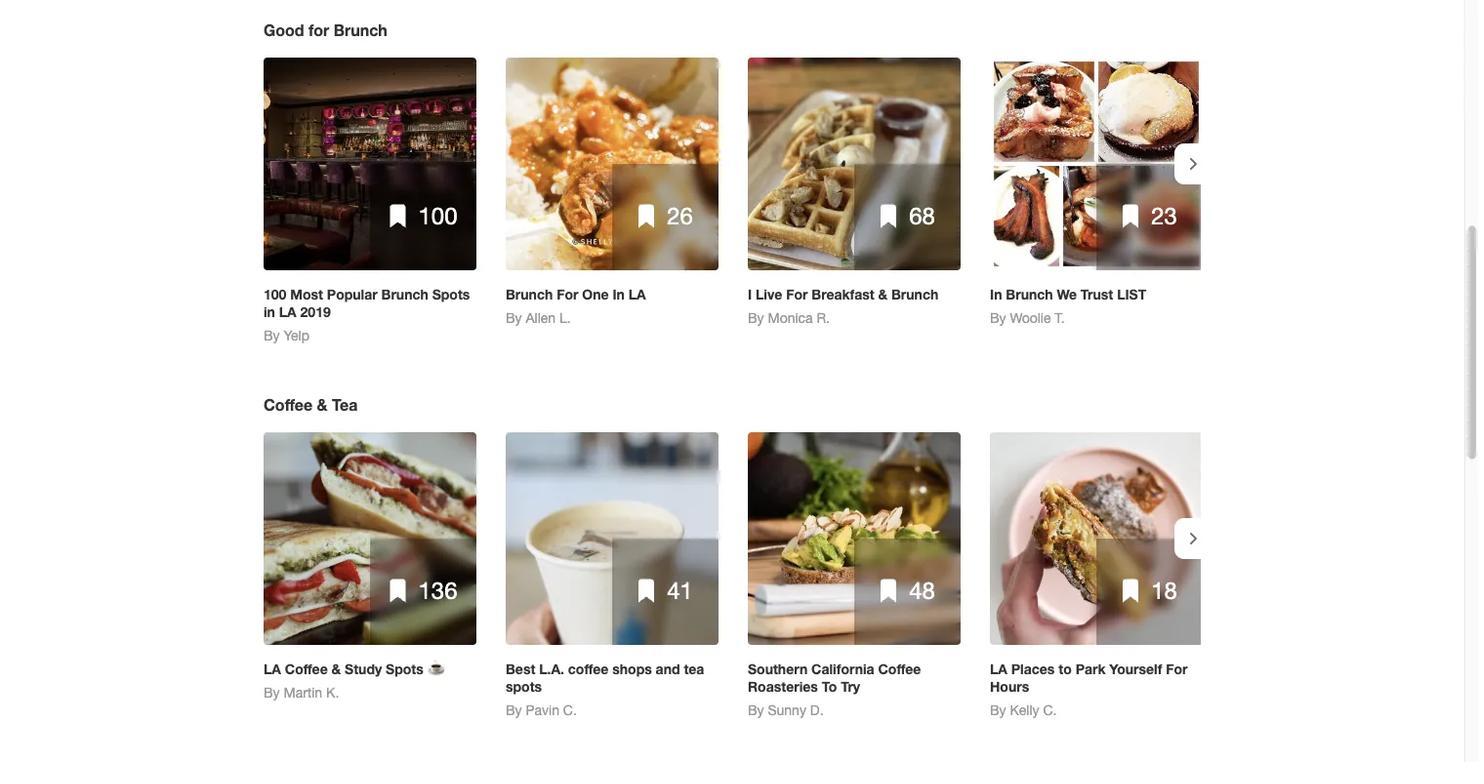 Task type: vqa. For each thing, say whether or not it's contained in the screenshot.


Task type: describe. For each thing, give the bounding box(es) containing it.
23
[[1151, 202, 1177, 230]]

la inside 100 most popular brunch spots in la 2019 by yelp
[[279, 304, 297, 320]]

41 link
[[506, 432, 719, 645]]

1 vertical spatial &
[[317, 395, 328, 414]]

c. for 18
[[1043, 702, 1057, 719]]

in inside in brunch we trust list by woolie t.
[[990, 287, 1002, 303]]

spots for 136
[[386, 661, 423, 678]]

d.
[[810, 702, 824, 719]]

la places to park yourself for hours link
[[990, 661, 1203, 696]]

by inside la coffee & study spots ☕ by martin k.
[[264, 685, 280, 701]]

roasteries
[[748, 679, 818, 695]]

by inside best l.a. coffee shops and tea spots by pavin c.
[[506, 702, 522, 719]]

la inside brunch for one in la by allen l.
[[629, 287, 646, 303]]

tea
[[684, 661, 704, 678]]

in inside brunch for one in la by allen l.
[[613, 287, 625, 303]]

in brunch we trust list by woolie t.
[[990, 287, 1146, 326]]

best l.a. coffee shops and tea spots link
[[506, 661, 719, 696]]

in
[[264, 304, 275, 320]]

best l.a. coffee shops and tea spots by pavin c.
[[506, 661, 704, 719]]

coffee left tea
[[264, 395, 313, 414]]

l.
[[559, 310, 571, 326]]

r.
[[817, 310, 830, 326]]

26 link
[[506, 58, 719, 270]]

most
[[290, 287, 323, 303]]

southern california coffee roasteries to try by sunny d.
[[748, 661, 921, 719]]

coffee inside southern california coffee roasteries to try by sunny d.
[[878, 661, 921, 678]]

popular
[[327, 287, 378, 303]]

monica
[[768, 310, 813, 326]]

breakfast
[[812, 287, 874, 303]]

shops
[[612, 661, 652, 678]]

study
[[345, 661, 382, 678]]

la places to park yourself for hours by kelly c.
[[990, 661, 1188, 719]]

100 most popular brunch spots in la 2019 by yelp
[[264, 287, 470, 344]]

by inside in brunch we trust list by woolie t.
[[990, 310, 1006, 326]]

to
[[822, 679, 837, 695]]

2019
[[300, 304, 331, 320]]

48
[[909, 577, 935, 604]]

la inside la places to park yourself for hours by kelly c.
[[990, 661, 1007, 678]]

brunch inside 100 most popular brunch spots in la 2019 by yelp
[[381, 287, 428, 303]]

100 link
[[264, 58, 476, 270]]

allen
[[526, 310, 556, 326]]

& inside i live for breakfast & brunch by monica r.
[[878, 287, 888, 303]]

good for brunch
[[264, 20, 387, 39]]

spots for 100
[[432, 287, 470, 303]]

brunch inside in brunch we trust list by woolie t.
[[1006, 287, 1053, 303]]

yourself
[[1109, 661, 1162, 678]]

park
[[1076, 661, 1106, 678]]

by inside southern california coffee roasteries to try by sunny d.
[[748, 702, 764, 719]]

woolie
[[1010, 310, 1051, 326]]

brunch right 'for'
[[334, 20, 387, 39]]

martin
[[284, 685, 322, 701]]

brunch inside brunch for one in la by allen l.
[[506, 287, 553, 303]]

☕
[[427, 661, 441, 678]]

california
[[811, 661, 874, 678]]

trust
[[1081, 287, 1113, 303]]



Task type: locate. For each thing, give the bounding box(es) containing it.
&
[[878, 287, 888, 303], [317, 395, 328, 414], [332, 661, 341, 678]]

for up monica
[[786, 287, 808, 303]]

1 horizontal spatial in
[[990, 287, 1002, 303]]

in brunch we trust list link
[[990, 286, 1203, 304]]

coffee up martin
[[285, 661, 328, 678]]

kelly
[[1010, 702, 1039, 719]]

brunch for one in la link
[[506, 286, 719, 304]]

for up 'l.'
[[557, 287, 578, 303]]

100 for 100 most popular brunch spots in la 2019 by yelp
[[264, 287, 286, 303]]

yelp
[[284, 328, 309, 344]]

0 horizontal spatial for
[[557, 287, 578, 303]]

1 horizontal spatial spots
[[432, 287, 470, 303]]

c. inside best l.a. coffee shops and tea spots by pavin c.
[[563, 702, 577, 719]]

by down in
[[264, 328, 280, 344]]

by down hours
[[990, 702, 1006, 719]]

coffee inside la coffee & study spots ☕ by martin k.
[[285, 661, 328, 678]]

live
[[756, 287, 782, 303]]

for right yourself
[[1166, 661, 1188, 678]]

0 horizontal spatial &
[[317, 395, 328, 414]]

2 horizontal spatial &
[[878, 287, 888, 303]]

1 in from the left
[[613, 287, 625, 303]]

good
[[264, 20, 304, 39]]

2 vertical spatial &
[[332, 661, 341, 678]]

best
[[506, 661, 535, 678]]

1 horizontal spatial 100
[[418, 202, 457, 230]]

18
[[1151, 577, 1177, 604]]

48 link
[[748, 432, 961, 645]]

1 horizontal spatial c.
[[1043, 702, 1057, 719]]

la right one
[[629, 287, 646, 303]]

& right breakfast
[[878, 287, 888, 303]]

41
[[667, 577, 693, 604]]

i
[[748, 287, 752, 303]]

places
[[1011, 661, 1055, 678]]

la coffee & study spots ☕ link
[[264, 661, 476, 679]]

for inside la places to park yourself for hours by kelly c.
[[1166, 661, 1188, 678]]

for inside brunch for one in la by allen l.
[[557, 287, 578, 303]]

100 inside 100 most popular brunch spots in la 2019 by yelp
[[264, 287, 286, 303]]

one
[[582, 287, 609, 303]]

100 for 100
[[418, 202, 457, 230]]

18 link
[[990, 432, 1203, 645]]

la coffee & study spots ☕ by martin k.
[[264, 661, 441, 701]]

for
[[557, 287, 578, 303], [786, 287, 808, 303], [1166, 661, 1188, 678]]

la
[[629, 287, 646, 303], [279, 304, 297, 320], [264, 661, 281, 678], [990, 661, 1007, 678]]

spots inside 100 most popular brunch spots in la 2019 by yelp
[[432, 287, 470, 303]]

26
[[667, 202, 693, 230]]

136
[[418, 577, 457, 604]]

l.a.
[[539, 661, 564, 678]]

pavin
[[526, 702, 559, 719]]

by left sunny
[[748, 702, 764, 719]]

c. inside la places to park yourself for hours by kelly c.
[[1043, 702, 1057, 719]]

for
[[308, 20, 329, 39]]

by left woolie
[[990, 310, 1006, 326]]

i live for breakfast & brunch link
[[748, 286, 961, 304]]

1 horizontal spatial for
[[786, 287, 808, 303]]

2 c. from the left
[[1043, 702, 1057, 719]]

and
[[656, 661, 680, 678]]

1 c. from the left
[[563, 702, 577, 719]]

100 most popular brunch spots in la 2019 link
[[264, 286, 476, 321]]

la inside la coffee & study spots ☕ by martin k.
[[264, 661, 281, 678]]

brunch
[[334, 20, 387, 39], [381, 287, 428, 303], [506, 287, 553, 303], [891, 287, 939, 303], [1006, 287, 1053, 303]]

la up hours
[[990, 661, 1007, 678]]

spots
[[432, 287, 470, 303], [386, 661, 423, 678]]

by
[[506, 310, 522, 326], [748, 310, 764, 326], [990, 310, 1006, 326], [264, 328, 280, 344], [264, 685, 280, 701], [506, 702, 522, 719], [748, 702, 764, 719], [990, 702, 1006, 719]]

by inside 100 most popular brunch spots in la 2019 by yelp
[[264, 328, 280, 344]]

c. for 41
[[563, 702, 577, 719]]

23 link
[[990, 58, 1203, 270]]

tea
[[332, 395, 358, 414]]

coffee
[[264, 395, 313, 414], [285, 661, 328, 678], [878, 661, 921, 678]]

la left study
[[264, 661, 281, 678]]

spots inside la coffee & study spots ☕ by martin k.
[[386, 661, 423, 678]]

brunch right popular
[[381, 287, 428, 303]]

by inside la places to park yourself for hours by kelly c.
[[990, 702, 1006, 719]]

coffee & tea
[[264, 395, 358, 414]]

la right in
[[279, 304, 297, 320]]

by left allen at the left of the page
[[506, 310, 522, 326]]

& inside la coffee & study spots ☕ by martin k.
[[332, 661, 341, 678]]

brunch for one in la by allen l.
[[506, 287, 646, 326]]

by down the "spots"
[[506, 702, 522, 719]]

0 vertical spatial 100
[[418, 202, 457, 230]]

0 horizontal spatial in
[[613, 287, 625, 303]]

& left tea
[[317, 395, 328, 414]]

brunch up allen at the left of the page
[[506, 287, 553, 303]]

by down i
[[748, 310, 764, 326]]

southern
[[748, 661, 808, 678]]

brunch up woolie
[[1006, 287, 1053, 303]]

by inside brunch for one in la by allen l.
[[506, 310, 522, 326]]

t.
[[1055, 310, 1065, 326]]

brunch inside i live for breakfast & brunch by monica r.
[[891, 287, 939, 303]]

hours
[[990, 679, 1029, 695]]

for inside i live for breakfast & brunch by monica r.
[[786, 287, 808, 303]]

brunch right breakfast
[[891, 287, 939, 303]]

0 vertical spatial spots
[[432, 287, 470, 303]]

1 vertical spatial spots
[[386, 661, 423, 678]]

68 link
[[748, 58, 961, 270]]

by inside i live for breakfast & brunch by monica r.
[[748, 310, 764, 326]]

southern california coffee roasteries to try link
[[748, 661, 961, 696]]

0 horizontal spatial spots
[[386, 661, 423, 678]]

in
[[613, 287, 625, 303], [990, 287, 1002, 303]]

c.
[[563, 702, 577, 719], [1043, 702, 1057, 719]]

68
[[909, 202, 935, 230]]

i live for breakfast & brunch by monica r.
[[748, 287, 939, 326]]

in left we
[[990, 287, 1002, 303]]

0 horizontal spatial c.
[[563, 702, 577, 719]]

coffee
[[568, 661, 609, 678]]

2 horizontal spatial for
[[1166, 661, 1188, 678]]

0 horizontal spatial 100
[[264, 287, 286, 303]]

136 link
[[264, 432, 476, 645]]

c. right kelly
[[1043, 702, 1057, 719]]

100
[[418, 202, 457, 230], [264, 287, 286, 303]]

to
[[1059, 661, 1072, 678]]

we
[[1057, 287, 1077, 303]]

spots
[[506, 679, 542, 695]]

& up k.
[[332, 661, 341, 678]]

2 in from the left
[[990, 287, 1002, 303]]

sunny
[[768, 702, 806, 719]]

0 vertical spatial &
[[878, 287, 888, 303]]

by left martin
[[264, 685, 280, 701]]

coffee right california at bottom right
[[878, 661, 921, 678]]

1 vertical spatial 100
[[264, 287, 286, 303]]

k.
[[326, 685, 339, 701]]

c. right the pavin
[[563, 702, 577, 719]]

list
[[1117, 287, 1146, 303]]

1 horizontal spatial &
[[332, 661, 341, 678]]

in right one
[[613, 287, 625, 303]]

try
[[841, 679, 860, 695]]



